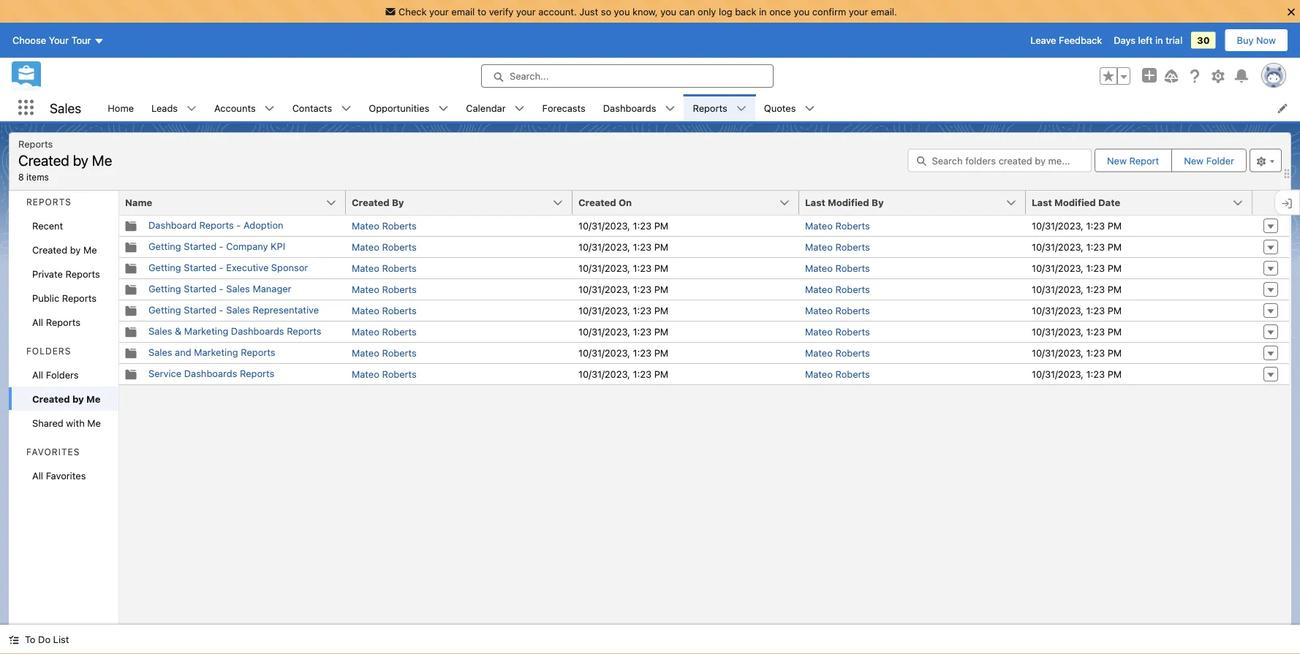 Task type: describe. For each thing, give the bounding box(es) containing it.
name cell
[[119, 191, 355, 216]]

opportunities
[[369, 102, 429, 113]]

sales for sales
[[50, 100, 81, 116]]

created by me link for private
[[9, 238, 118, 262]]

verify
[[489, 6, 514, 17]]

sales and marketing reports
[[148, 347, 275, 358]]

created by
[[352, 197, 404, 208]]

me inside reports created by me 8 items
[[92, 151, 112, 169]]

reports inside list item
[[693, 102, 727, 113]]

feedback
[[1059, 35, 1102, 46]]

sales for sales and marketing reports
[[148, 347, 172, 358]]

shared with me
[[32, 418, 101, 429]]

only
[[698, 6, 716, 17]]

by for recent
[[70, 244, 81, 255]]

by inside button
[[872, 197, 884, 208]]

quotes
[[764, 102, 796, 113]]

recent link
[[9, 214, 118, 238]]

dashboard
[[148, 220, 197, 231]]

private reports
[[32, 268, 100, 279]]

new folder button
[[1172, 149, 1247, 172]]

just
[[579, 6, 598, 17]]

email.
[[871, 6, 897, 17]]

your
[[49, 35, 69, 46]]

to do list
[[25, 634, 69, 645]]

- for representative
[[219, 305, 224, 316]]

shared with me link
[[9, 411, 118, 435]]

once
[[769, 6, 791, 17]]

3 you from the left
[[794, 6, 810, 17]]

reports list item
[[684, 94, 755, 121]]

reports inside "link"
[[62, 293, 97, 303]]

getting for getting started - sales representative
[[148, 305, 181, 316]]

kpi
[[271, 241, 285, 252]]

created on
[[578, 197, 632, 208]]

1 vertical spatial favorites
[[46, 470, 86, 481]]

me up shared with me
[[86, 393, 101, 404]]

quotes link
[[755, 94, 805, 121]]

getting started - company kpi link
[[148, 241, 285, 252]]

account.
[[538, 6, 577, 17]]

by inside button
[[392, 197, 404, 208]]

recent
[[32, 220, 63, 231]]

representative
[[253, 305, 319, 316]]

getting for getting started - executive sponsor
[[148, 262, 181, 273]]

trial
[[1166, 35, 1183, 46]]

leave
[[1031, 35, 1056, 46]]

last modified by button
[[799, 191, 1026, 214]]

new for new report
[[1107, 155, 1127, 166]]

so
[[601, 6, 611, 17]]

adoption
[[244, 220, 283, 231]]

private
[[32, 268, 63, 279]]

- for sponsor
[[219, 262, 224, 273]]

confirm
[[812, 6, 846, 17]]

all for all favorites
[[32, 470, 43, 481]]

8
[[18, 172, 24, 182]]

all folders
[[32, 369, 79, 380]]

me right with
[[87, 418, 101, 429]]

to
[[25, 634, 35, 645]]

2 your from the left
[[516, 6, 536, 17]]

choose your tour
[[12, 35, 91, 46]]

text default image inside leads list item
[[187, 104, 197, 114]]

public reports
[[32, 293, 97, 303]]

&
[[175, 326, 182, 337]]

sales and marketing reports link
[[148, 347, 275, 358]]

getting started - company kpi
[[148, 241, 285, 252]]

buy now button
[[1225, 29, 1288, 52]]

forecasts link
[[533, 94, 594, 121]]

sales & marketing dashboards reports link
[[148, 326, 321, 337]]

list containing home
[[99, 94, 1300, 121]]

items
[[26, 172, 49, 182]]

dashboards inside list item
[[603, 102, 656, 113]]

buy
[[1237, 35, 1254, 46]]

created by button
[[346, 191, 573, 214]]

dashboards link
[[594, 94, 665, 121]]

sales up sales & marketing dashboards reports
[[226, 305, 250, 316]]

last for last modified date
[[1032, 197, 1052, 208]]

reports created by me 8 items
[[18, 138, 112, 182]]

text default image inside the opportunities list item
[[438, 104, 448, 114]]

text default image right public reports
[[125, 284, 137, 296]]

last modified date
[[1032, 197, 1120, 208]]

now
[[1256, 35, 1276, 46]]

getting started - sales representative
[[148, 305, 319, 316]]

folder
[[1206, 155, 1234, 166]]

calendar link
[[457, 94, 514, 121]]

public
[[32, 293, 59, 303]]

reports link
[[684, 94, 736, 121]]

do
[[38, 634, 50, 645]]

last modified by cell
[[799, 191, 1035, 216]]

last modified date button
[[1026, 191, 1253, 214]]

by for all folders
[[72, 393, 84, 404]]

1 you from the left
[[614, 6, 630, 17]]

grid containing name
[[119, 191, 1289, 385]]

reports down public reports "link"
[[46, 317, 80, 328]]

modified for by
[[828, 197, 869, 208]]

private reports link
[[9, 262, 118, 286]]

new report button
[[1095, 150, 1171, 171]]

back
[[735, 6, 756, 17]]

all favorites
[[32, 470, 86, 481]]

choose
[[12, 35, 46, 46]]

service dashboards reports
[[148, 368, 274, 379]]

1 your from the left
[[429, 6, 449, 17]]

started for getting started - company kpi
[[184, 241, 217, 252]]

created on cell
[[573, 191, 808, 216]]

know,
[[633, 6, 658, 17]]

with
[[66, 418, 85, 429]]

text default image inside reports list item
[[736, 104, 746, 114]]

home
[[108, 102, 134, 113]]

text default image inside the 'calendar' list item
[[514, 104, 525, 114]]

all reports link
[[9, 310, 118, 334]]

quotes list item
[[755, 94, 824, 121]]

reports up the 'getting started - company kpi'
[[199, 220, 234, 231]]

left
[[1138, 35, 1153, 46]]

accounts
[[214, 102, 256, 113]]



Task type: vqa. For each thing, say whether or not it's contained in the screenshot.
Opportunities List Item
yes



Task type: locate. For each thing, give the bounding box(es) containing it.
text default image right private reports
[[125, 263, 137, 275]]

by inside reports created by me 8 items
[[73, 151, 88, 169]]

you right so
[[614, 6, 630, 17]]

actions image
[[1253, 191, 1289, 214]]

1 vertical spatial dashboards
[[231, 326, 284, 337]]

you left "can"
[[661, 6, 676, 17]]

new inside button
[[1184, 155, 1204, 166]]

me down home link
[[92, 151, 112, 169]]

name button
[[119, 191, 346, 214]]

dashboard reports - adoption
[[148, 220, 283, 231]]

dashboard reports - adoption link
[[148, 220, 283, 231]]

reports up items
[[18, 138, 53, 149]]

text default image inside 'quotes' list item
[[805, 104, 815, 114]]

text default image left service at the left of the page
[[125, 369, 137, 381]]

1 modified from the left
[[828, 197, 869, 208]]

2 modified from the left
[[1054, 197, 1096, 208]]

you right once
[[794, 6, 810, 17]]

2 vertical spatial all
[[32, 470, 43, 481]]

1 vertical spatial by
[[70, 244, 81, 255]]

2 started from the top
[[184, 262, 217, 273]]

2 by from the left
[[872, 197, 884, 208]]

opportunities list item
[[360, 94, 457, 121]]

started down getting started - sales manager link
[[184, 305, 217, 316]]

created
[[18, 151, 69, 169], [352, 197, 390, 208], [578, 197, 616, 208], [32, 244, 67, 255], [32, 393, 70, 404]]

service dashboards reports link
[[148, 368, 274, 379]]

leads
[[151, 102, 178, 113]]

leave feedback link
[[1031, 35, 1102, 46]]

mateo
[[352, 220, 379, 231], [805, 220, 833, 231], [352, 242, 379, 253], [805, 242, 833, 253], [352, 263, 379, 274], [805, 263, 833, 274], [352, 284, 379, 295], [805, 284, 833, 295], [352, 305, 379, 316], [805, 305, 833, 316], [352, 327, 379, 337], [805, 327, 833, 337], [352, 348, 379, 359], [805, 348, 833, 359], [352, 369, 379, 380], [805, 369, 833, 380]]

3 getting from the top
[[148, 283, 181, 294]]

log
[[719, 6, 732, 17]]

home link
[[99, 94, 143, 121]]

new for new folder
[[1184, 155, 1204, 166]]

0 vertical spatial in
[[759, 6, 767, 17]]

and
[[175, 347, 191, 358]]

search...
[[510, 71, 549, 82]]

created by me up shared with me
[[32, 393, 101, 404]]

last inside last modified date button
[[1032, 197, 1052, 208]]

in right back
[[759, 6, 767, 17]]

2 horizontal spatial you
[[794, 6, 810, 17]]

text default image left "reports" link
[[665, 104, 675, 114]]

1 horizontal spatial in
[[1155, 35, 1163, 46]]

- down getting started - sales manager
[[219, 305, 224, 316]]

1 vertical spatial created by me link
[[9, 387, 118, 411]]

choose your tour button
[[12, 29, 105, 52]]

- for manager
[[219, 283, 224, 294]]

text default image left &
[[125, 327, 137, 338]]

getting started - sales manager link
[[148, 283, 291, 294]]

reports up public reports
[[65, 268, 100, 279]]

created by me
[[32, 244, 97, 255], [32, 393, 101, 404]]

1 vertical spatial in
[[1155, 35, 1163, 46]]

0 vertical spatial marketing
[[184, 326, 228, 337]]

created by me link up shared with me
[[9, 387, 118, 411]]

getting for getting started - company kpi
[[148, 241, 181, 252]]

- down dashboard reports - adoption link
[[219, 241, 224, 252]]

manager
[[253, 283, 291, 294]]

1 horizontal spatial new
[[1184, 155, 1204, 166]]

your left email. on the right of page
[[849, 6, 868, 17]]

1 created by me from the top
[[32, 244, 97, 255]]

sponsor
[[271, 262, 308, 273]]

0 vertical spatial dashboards
[[603, 102, 656, 113]]

calendar
[[466, 102, 506, 113]]

favorites up all favorites
[[26, 447, 80, 457]]

0 vertical spatial created by me
[[32, 244, 97, 255]]

4 getting from the top
[[148, 305, 181, 316]]

1 vertical spatial created by me
[[32, 393, 101, 404]]

reports down sales & marketing dashboards reports
[[240, 368, 274, 379]]

2 vertical spatial by
[[72, 393, 84, 404]]

days left in trial
[[1114, 35, 1183, 46]]

last inside the "last modified by" button
[[805, 197, 825, 208]]

to do list button
[[0, 625, 78, 654]]

mateo roberts
[[352, 220, 417, 231], [805, 220, 870, 231], [352, 242, 417, 253], [805, 242, 870, 253], [352, 263, 417, 274], [805, 263, 870, 274], [352, 284, 417, 295], [805, 284, 870, 295], [352, 305, 417, 316], [805, 305, 870, 316], [352, 327, 417, 337], [805, 327, 870, 337], [352, 348, 417, 359], [805, 348, 870, 359], [352, 369, 417, 380], [805, 369, 870, 380]]

marketing for &
[[184, 326, 228, 337]]

10/31/2023,
[[578, 220, 630, 231], [1032, 220, 1084, 231], [578, 242, 630, 253], [1032, 242, 1084, 253], [578, 263, 630, 274], [1032, 263, 1084, 274], [578, 284, 630, 295], [1032, 284, 1084, 295], [578, 305, 630, 316], [1032, 305, 1084, 316], [578, 327, 630, 337], [1032, 327, 1084, 337], [578, 348, 630, 359], [1032, 348, 1084, 359], [578, 369, 630, 380], [1032, 369, 1084, 380]]

- for kpi
[[219, 241, 224, 252]]

contacts list item
[[283, 94, 360, 121]]

3 your from the left
[[849, 6, 868, 17]]

sales up service at the left of the page
[[148, 347, 172, 358]]

date
[[1098, 197, 1120, 208]]

report
[[1129, 155, 1159, 166]]

actions cell
[[1253, 191, 1289, 216]]

on
[[619, 197, 632, 208]]

company
[[226, 241, 268, 252]]

new left folder
[[1184, 155, 1204, 166]]

new
[[1107, 155, 1127, 166], [1184, 155, 1204, 166]]

all up shared
[[32, 369, 43, 380]]

text default image right the contacts
[[341, 104, 351, 114]]

grid
[[119, 191, 1289, 385]]

getting for getting started - sales manager
[[148, 283, 181, 294]]

list
[[99, 94, 1300, 121]]

2 horizontal spatial your
[[849, 6, 868, 17]]

started for getting started - executive sponsor
[[184, 262, 217, 273]]

accounts list item
[[206, 94, 283, 121]]

getting started - sales manager
[[148, 283, 291, 294]]

sales left &
[[148, 326, 172, 337]]

forecasts
[[542, 102, 586, 113]]

2 last from the left
[[1032, 197, 1052, 208]]

folders up shared with me link
[[46, 369, 79, 380]]

email
[[451, 6, 475, 17]]

1 vertical spatial marketing
[[194, 347, 238, 358]]

created inside reports created by me 8 items
[[18, 151, 69, 169]]

reports up recent in the left top of the page
[[26, 197, 72, 207]]

executive
[[226, 262, 269, 273]]

started down getting started - company kpi link
[[184, 262, 217, 273]]

reports down representative
[[287, 326, 321, 337]]

1 all from the top
[[32, 317, 43, 328]]

1 created by me link from the top
[[9, 238, 118, 262]]

marketing
[[184, 326, 228, 337], [194, 347, 238, 358]]

created on button
[[573, 191, 799, 214]]

2 you from the left
[[661, 6, 676, 17]]

1 started from the top
[[184, 241, 217, 252]]

reports inside reports created by me 8 items
[[18, 138, 53, 149]]

created by me for reports
[[32, 244, 97, 255]]

4 started from the top
[[184, 305, 217, 316]]

0 horizontal spatial you
[[614, 6, 630, 17]]

getting started - sales representative link
[[148, 305, 319, 316]]

- up getting started - sales manager link
[[219, 262, 224, 273]]

reports left the quotes link
[[693, 102, 727, 113]]

shared
[[32, 418, 63, 429]]

1 last from the left
[[805, 197, 825, 208]]

1 new from the left
[[1107, 155, 1127, 166]]

0 horizontal spatial in
[[759, 6, 767, 17]]

all reports
[[32, 317, 80, 328]]

- down getting started - executive sponsor link
[[219, 283, 224, 294]]

new folder
[[1184, 155, 1234, 166]]

text default image inside to do list button
[[9, 635, 19, 645]]

text default image
[[438, 104, 448, 114], [514, 104, 525, 114], [736, 104, 746, 114], [805, 104, 815, 114], [125, 221, 137, 232], [125, 242, 137, 253], [125, 348, 137, 359]]

1 by from the left
[[392, 197, 404, 208]]

2 new from the left
[[1184, 155, 1204, 166]]

dashboards list item
[[594, 94, 684, 121]]

name
[[125, 197, 152, 208]]

0 horizontal spatial last
[[805, 197, 825, 208]]

last for last modified by
[[805, 197, 825, 208]]

reports down 'sales & marketing dashboards reports' link
[[241, 347, 275, 358]]

started down dashboard reports - adoption link
[[184, 241, 217, 252]]

2 all from the top
[[32, 369, 43, 380]]

in
[[759, 6, 767, 17], [1155, 35, 1163, 46]]

marketing up the service dashboards reports link
[[194, 347, 238, 358]]

in right left
[[1155, 35, 1163, 46]]

all favorites link
[[9, 464, 118, 488]]

buy now
[[1237, 35, 1276, 46]]

leads list item
[[143, 94, 206, 121]]

to
[[477, 6, 486, 17]]

0 vertical spatial folders
[[26, 346, 71, 356]]

2 vertical spatial dashboards
[[184, 368, 237, 379]]

10/31/2023, 1:23 pm
[[578, 220, 668, 231], [1032, 220, 1122, 231], [578, 242, 668, 253], [1032, 242, 1122, 253], [578, 263, 668, 274], [1032, 263, 1122, 274], [578, 284, 668, 295], [1032, 284, 1122, 295], [578, 305, 668, 316], [1032, 305, 1122, 316], [578, 327, 668, 337], [1032, 327, 1122, 337], [578, 348, 668, 359], [1032, 348, 1122, 359], [578, 369, 668, 380], [1032, 369, 1122, 380]]

started
[[184, 241, 217, 252], [184, 262, 217, 273], [184, 283, 217, 294], [184, 305, 217, 316]]

1 horizontal spatial modified
[[1054, 197, 1096, 208]]

3 started from the top
[[184, 283, 217, 294]]

1 vertical spatial all
[[32, 369, 43, 380]]

0 horizontal spatial your
[[429, 6, 449, 17]]

your left email
[[429, 6, 449, 17]]

reports
[[693, 102, 727, 113], [18, 138, 53, 149], [26, 197, 72, 207], [199, 220, 234, 231], [65, 268, 100, 279], [62, 293, 97, 303], [46, 317, 80, 328], [287, 326, 321, 337], [241, 347, 275, 358], [240, 368, 274, 379]]

all for all reports
[[32, 317, 43, 328]]

sales & marketing dashboards reports
[[148, 326, 321, 337]]

sales
[[50, 100, 81, 116], [226, 283, 250, 294], [226, 305, 250, 316], [148, 326, 172, 337], [148, 347, 172, 358]]

dashboards down getting started - sales representative link
[[231, 326, 284, 337]]

0 horizontal spatial by
[[392, 197, 404, 208]]

last modified by
[[805, 197, 884, 208]]

- down name cell
[[236, 220, 241, 231]]

new inside "button"
[[1107, 155, 1127, 166]]

text default image inside dashboards list item
[[665, 104, 675, 114]]

text default image right accounts
[[264, 104, 275, 114]]

search... button
[[481, 64, 774, 88]]

0 vertical spatial created by me link
[[9, 238, 118, 262]]

0 vertical spatial favorites
[[26, 447, 80, 457]]

me up private reports
[[83, 244, 97, 255]]

new report
[[1107, 155, 1159, 166]]

all down public
[[32, 317, 43, 328]]

dashboards down sales and marketing reports link
[[184, 368, 237, 379]]

all down shared
[[32, 470, 43, 481]]

new left report
[[1107, 155, 1127, 166]]

list
[[53, 634, 69, 645]]

0 vertical spatial by
[[73, 151, 88, 169]]

started down getting started - executive sponsor link
[[184, 283, 217, 294]]

0 horizontal spatial modified
[[828, 197, 869, 208]]

3 all from the top
[[32, 470, 43, 481]]

text default image right the all reports link
[[125, 305, 137, 317]]

modified inside the "last modified by" button
[[828, 197, 869, 208]]

sales up reports created by me 8 items
[[50, 100, 81, 116]]

created by me link for shared
[[9, 387, 118, 411]]

modified
[[828, 197, 869, 208], [1054, 197, 1096, 208]]

public reports link
[[9, 286, 118, 310]]

30
[[1197, 35, 1210, 46]]

favorites down shared with me
[[46, 470, 86, 481]]

started for getting started - sales manager
[[184, 283, 217, 294]]

0 horizontal spatial new
[[1107, 155, 1127, 166]]

text default image left to
[[9, 635, 19, 645]]

sales for sales & marketing dashboards reports
[[148, 326, 172, 337]]

text default image inside contacts list item
[[341, 104, 351, 114]]

modified inside last modified date button
[[1054, 197, 1096, 208]]

reports down private reports
[[62, 293, 97, 303]]

can
[[679, 6, 695, 17]]

dashboards down "search..." button
[[603, 102, 656, 113]]

by
[[392, 197, 404, 208], [872, 197, 884, 208]]

marketing for and
[[194, 347, 238, 358]]

group
[[1100, 67, 1131, 85]]

your right verify on the top of page
[[516, 6, 536, 17]]

leads link
[[143, 94, 187, 121]]

text default image
[[187, 104, 197, 114], [264, 104, 275, 114], [341, 104, 351, 114], [665, 104, 675, 114], [125, 263, 137, 275], [125, 284, 137, 296], [125, 305, 137, 317], [125, 327, 137, 338], [125, 369, 137, 381], [9, 635, 19, 645]]

1 horizontal spatial you
[[661, 6, 676, 17]]

1 horizontal spatial your
[[516, 6, 536, 17]]

Search folders created by me... text field
[[908, 149, 1092, 172]]

modified for date
[[1054, 197, 1096, 208]]

text default image inside the accounts list item
[[264, 104, 275, 114]]

created by cell
[[346, 191, 581, 216]]

1 horizontal spatial by
[[872, 197, 884, 208]]

all for all folders
[[32, 369, 43, 380]]

marketing up sales and marketing reports link
[[184, 326, 228, 337]]

you
[[614, 6, 630, 17], [661, 6, 676, 17], [794, 6, 810, 17]]

started for getting started - sales representative
[[184, 305, 217, 316]]

2 getting from the top
[[148, 262, 181, 273]]

1 getting from the top
[[148, 241, 181, 252]]

folders up all folders
[[26, 346, 71, 356]]

last modified date cell
[[1026, 191, 1261, 216]]

-
[[236, 220, 241, 231], [219, 241, 224, 252], [219, 262, 224, 273], [219, 283, 224, 294], [219, 305, 224, 316]]

0 vertical spatial all
[[32, 317, 43, 328]]

1 horizontal spatial last
[[1032, 197, 1052, 208]]

accounts link
[[206, 94, 264, 121]]

calendar list item
[[457, 94, 533, 121]]

contacts
[[292, 102, 332, 113]]

getting started - executive sponsor link
[[148, 262, 308, 273]]

sales up getting started - sales representative link
[[226, 283, 250, 294]]

2 created by me link from the top
[[9, 387, 118, 411]]

2 created by me from the top
[[32, 393, 101, 404]]

created by me link
[[9, 238, 118, 262], [9, 387, 118, 411]]

check
[[399, 6, 427, 17]]

getting started - executive sponsor
[[148, 262, 308, 273]]

1 vertical spatial folders
[[46, 369, 79, 380]]

created by me down recent link
[[32, 244, 97, 255]]

text default image right leads
[[187, 104, 197, 114]]

created by me link up private reports
[[9, 238, 118, 262]]

created by me for with
[[32, 393, 101, 404]]



